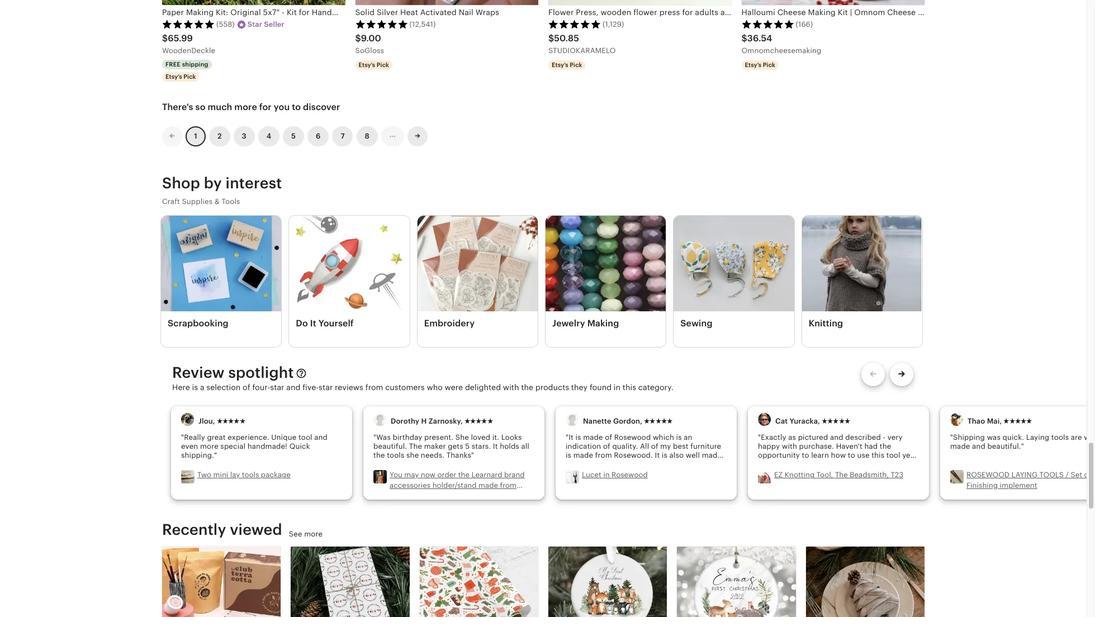 Task type: vqa. For each thing, say whether or not it's contained in the screenshot.
$ corresponding to 65.99
yes



Task type: locate. For each thing, give the bounding box(es) containing it.
0 horizontal spatial cheese
[[778, 8, 806, 17]]

listing image image down but
[[758, 470, 772, 484]]

5 down she
[[465, 442, 470, 451]]

2 horizontal spatial more
[[304, 530, 323, 539]]

to right 'you'
[[292, 102, 301, 113]]

a right is on the left of the page
[[200, 383, 204, 392]]

0 horizontal spatial tools
[[242, 471, 259, 479]]

0 horizontal spatial and
[[286, 383, 300, 392]]

yet,
[[902, 451, 916, 460]]

1 vertical spatial tool
[[887, 451, 900, 460]]

lucet
[[582, 471, 601, 479]]

set
[[1071, 471, 1082, 479]]

different
[[390, 491, 419, 500]]

2 vertical spatial of
[[442, 491, 449, 500]]

etsy's down the studiokaramelo
[[552, 62, 568, 68]]

3 listing image image from the left
[[566, 470, 579, 484]]

order
[[437, 471, 456, 479]]

excited
[[789, 460, 815, 469]]

the up "holder/stand"
[[458, 471, 470, 479]]

and right unique at the bottom of page
[[314, 434, 328, 442]]

2 horizontal spatial to
[[848, 451, 855, 460]]

$ for 65.99
[[162, 33, 168, 44]]

1 vertical spatial this
[[872, 451, 885, 460]]

$ up woodendeckle
[[162, 33, 168, 44]]

1 horizontal spatial 2
[[1093, 471, 1095, 479]]

1 horizontal spatial in
[[614, 383, 621, 392]]

$ up sogloss
[[355, 33, 361, 44]]

1 horizontal spatial of
[[442, 491, 449, 500]]

more right see
[[304, 530, 323, 539]]

this left category.
[[623, 383, 636, 392]]

1 5 out of 5 stars image from the left
[[162, 19, 215, 28]]

2 right 1 at the top
[[217, 132, 222, 140]]

pick down the studiokaramelo
[[570, 62, 582, 68]]

jewelry making link
[[545, 215, 667, 348]]

2 link
[[209, 127, 230, 147]]

spending
[[840, 460, 873, 469]]

rosewood
[[612, 471, 648, 479]]

and
[[286, 383, 300, 392], [314, 434, 328, 442], [830, 434, 843, 442]]

4 buyer avatar image from the left
[[758, 413, 771, 426]]

christmas gift wrap paper, christmas wrapping paper, christmas lights & women's rights, holiday paper, unique wrapping paper, custom gift image
[[291, 547, 410, 617]]

tool inside "exactly as pictured and described - very happy with purchase. haven't had the opportunity to learn how to use this tool yet, but very excited about spending a day playing with it soon!"
[[887, 451, 900, 460]]

0 vertical spatial it
[[310, 318, 316, 329]]

$ inside $ 50.85 studiokaramelo
[[548, 33, 554, 44]]

3 $ from the left
[[548, 33, 554, 44]]

day
[[881, 460, 894, 469]]

5
[[291, 132, 296, 140], [465, 442, 470, 451]]

the
[[409, 442, 422, 451], [835, 471, 848, 479]]

5 inside "was birthday present.   she loved it.  looks beautiful.  the maker gets 5 stars.  it holds all the tools she needs.  thanks"
[[465, 442, 470, 451]]

1 horizontal spatial 5
[[465, 442, 470, 451]]

kit
[[838, 8, 848, 17]]

star left reviews
[[319, 383, 333, 392]]

1 vertical spatial tools
[[387, 451, 404, 460]]

this down had
[[872, 451, 885, 460]]

sewing link
[[673, 215, 795, 348]]

with right delighted
[[503, 383, 519, 392]]

etsy's pick down sogloss
[[359, 62, 389, 68]]

5 out of 5 stars image
[[162, 19, 215, 28], [355, 19, 408, 28], [548, 19, 601, 28], [742, 19, 794, 28]]

heat
[[400, 8, 418, 17]]

recently viewed
[[162, 521, 282, 539]]

tools inside "was birthday present.   she loved it.  looks beautiful.  the maker gets 5 stars.  it holds all the tools she needs.  thanks"
[[387, 451, 404, 460]]

5 out of 5 stars image for 50.85
[[548, 19, 601, 28]]

scrapbooking
[[168, 318, 229, 329]]

|
[[850, 8, 852, 17]]

of down "holder/stand"
[[442, 491, 449, 500]]

tools
[[222, 197, 240, 205]]

holds
[[500, 442, 519, 451]]

0 horizontal spatial of
[[243, 383, 250, 392]]

$ 9.00 sogloss
[[355, 33, 384, 55]]

it
[[803, 469, 808, 478]]

very down opportunity
[[772, 460, 787, 469]]

the left products
[[521, 383, 533, 392]]

0 horizontal spatial this
[[623, 383, 636, 392]]

0 horizontal spatial 2
[[217, 132, 222, 140]]

0 horizontal spatial star
[[270, 383, 284, 392]]

more down the great
[[200, 442, 218, 451]]

ez knotting tool, the beadsmith, t23
[[774, 471, 904, 479]]

do it yourself
[[296, 318, 354, 329]]

pick down omnomcheesemaking
[[763, 62, 775, 68]]

tool up day
[[887, 451, 900, 460]]

1 horizontal spatial this
[[872, 451, 885, 460]]

2 5 out of 5 stars image from the left
[[355, 19, 408, 28]]

2 inside rosewood laying tools / set of 2
[[1093, 471, 1095, 479]]

to up excited
[[802, 451, 809, 460]]

yuracka
[[790, 417, 818, 426]]

1 horizontal spatial tool
[[887, 451, 900, 460]]

5 out of 5 stars image down "silver"
[[355, 19, 408, 28]]

supplies
[[182, 197, 213, 205]]

a left day
[[875, 460, 879, 469]]

in
[[614, 383, 621, 392], [603, 471, 610, 479]]

cheese
[[778, 8, 806, 17], [887, 8, 916, 17]]

5 left 6
[[291, 132, 296, 140]]

5 out of 5 stars image up 65.99
[[162, 19, 215, 28]]

buyer avatar image
[[181, 413, 194, 426], [373, 413, 386, 426], [566, 413, 579, 426], [758, 413, 771, 426], [950, 413, 963, 426]]

tools down beautiful.
[[387, 451, 404, 460]]

much
[[208, 102, 232, 113]]

1 vertical spatial 5
[[465, 442, 470, 451]]

1 vertical spatial very
[[772, 460, 787, 469]]

5 buyer avatar image from the left
[[950, 413, 963, 426]]

4 5 out of 5 stars image from the left
[[742, 19, 794, 28]]

and up haven't
[[830, 434, 843, 442]]

gordon
[[613, 417, 640, 426]]

2 $ from the left
[[355, 33, 361, 44]]

1 horizontal spatial making
[[808, 8, 836, 17]]

2 cheese from the left
[[887, 8, 916, 17]]

had
[[865, 442, 878, 451]]

"exactly as pictured and described - very happy with purchase. haven't had the opportunity to learn how to use this tool yet, but very excited about spending a day playing with it soon!"
[[758, 434, 916, 478]]

3 5 out of 5 stars image from the left
[[548, 19, 601, 28]]

7
[[341, 132, 345, 140]]

learnard
[[472, 471, 502, 479]]

cheese right omnom
[[887, 8, 916, 17]]

1 horizontal spatial and
[[314, 434, 328, 442]]

tools inside "shipping was quick. laying tools are wel
[[1052, 434, 1069, 442]]

0 vertical spatial the
[[409, 442, 422, 451]]

from inside you may now order the  learnard brand accessories holder/stand  made from different types of wood
[[500, 481, 517, 490]]

(166)
[[796, 20, 813, 28]]

5 listing image image from the left
[[950, 470, 964, 484]]

you
[[390, 471, 402, 479]]

0 vertical spatial this
[[623, 383, 636, 392]]

it down it.
[[493, 442, 498, 451]]

2 horizontal spatial of
[[1084, 471, 1091, 479]]

listing image image
[[181, 470, 195, 484], [373, 470, 387, 484], [566, 470, 579, 484], [758, 470, 772, 484], [950, 470, 964, 484]]

buyer avatar image left jlou
[[181, 413, 194, 426]]

1 horizontal spatial more
[[234, 102, 257, 113]]

1 horizontal spatial star
[[319, 383, 333, 392]]

1 listing image image from the left
[[181, 470, 195, 484]]

$ down halloumi
[[742, 33, 747, 44]]

$ inside $ 65.99 woodendeckle
[[162, 33, 168, 44]]

shop by interest craft supplies & tools
[[162, 175, 282, 205]]

buyer avatar image left nanette
[[566, 413, 579, 426]]

laying
[[1012, 471, 1038, 479]]

are
[[1071, 434, 1082, 442]]

paper making kit: original 5x7" - kit for handmade paper by wooden deckle - a7 - papermaking by recycling used paper - make your own paper image
[[162, 0, 345, 5]]

soon!"
[[810, 469, 832, 478]]

5 out of 5 stars image down halloumi
[[742, 19, 794, 28]]

0 vertical spatial 5
[[291, 132, 296, 140]]

2 vertical spatial with
[[786, 469, 801, 478]]

1 horizontal spatial very
[[888, 434, 903, 442]]

0 horizontal spatial it
[[310, 318, 316, 329]]

0 vertical spatial in
[[614, 383, 621, 392]]

special
[[220, 442, 246, 451]]

for
[[259, 102, 272, 113]]

(558)
[[216, 20, 235, 28]]

0 vertical spatial with
[[503, 383, 519, 392]]

1 vertical spatial a
[[875, 460, 879, 469]]

1 vertical spatial more
[[200, 442, 218, 451]]

2 horizontal spatial making
[[918, 8, 946, 17]]

etsy's down 36.54
[[745, 62, 762, 68]]

1 horizontal spatial cheese
[[887, 8, 916, 17]]

2
[[217, 132, 222, 140], [1093, 471, 1095, 479]]

3 buyer avatar image from the left
[[566, 413, 579, 426]]

is
[[192, 383, 198, 392]]

it right do
[[310, 318, 316, 329]]

buyer avatar image left thao
[[950, 413, 963, 426]]

pick down free shipping at the top
[[184, 73, 196, 80]]

3
[[242, 132, 246, 140]]

1 vertical spatial the
[[835, 471, 848, 479]]

silver
[[377, 8, 398, 17]]

buyer avatar image up "was
[[373, 413, 386, 426]]

2 star from the left
[[319, 383, 333, 392]]

embroidery
[[424, 318, 475, 329]]

1 vertical spatial it
[[493, 442, 498, 451]]

holder/stand
[[433, 481, 477, 490]]

1 vertical spatial 2
[[1093, 471, 1095, 479]]

from
[[365, 383, 383, 392], [500, 481, 517, 490]]

nanette gordon
[[583, 417, 640, 426]]

more inside "really great experience.  unique tool and even more special handmade!  quick shipping."
[[200, 442, 218, 451]]

beautiful.
[[373, 442, 407, 451]]

from down brand
[[500, 481, 517, 490]]

0 horizontal spatial a
[[200, 383, 204, 392]]

0 horizontal spatial more
[[200, 442, 218, 451]]

2 buyer avatar image from the left
[[373, 413, 386, 426]]

(1,129)
[[603, 20, 624, 28]]

listing image image for lucet
[[566, 470, 579, 484]]

knotting
[[785, 471, 815, 479]]

1 horizontal spatial to
[[802, 451, 809, 460]]

1 horizontal spatial tools
[[387, 451, 404, 460]]

flower press, wooden flower press for adults and kids, portable plant press, herbarium, leaf press, gift for gardener image
[[548, 0, 732, 5]]

4 listing image image from the left
[[758, 470, 772, 484]]

halloumi
[[742, 8, 775, 17]]

1 horizontal spatial from
[[500, 481, 517, 490]]

zarnosky
[[429, 417, 461, 426]]

"exactly
[[758, 434, 786, 442]]

the up she
[[409, 442, 422, 451]]

6
[[316, 132, 321, 140]]

"was
[[373, 434, 391, 442]]

2 horizontal spatial and
[[830, 434, 843, 442]]

you
[[274, 102, 290, 113]]

quick
[[289, 442, 310, 451]]

0 horizontal spatial tool
[[298, 434, 312, 442]]

seller
[[264, 20, 285, 28]]

all
[[521, 442, 529, 451]]

etsy's pick for 9.00
[[359, 62, 389, 68]]

buyer avatar image left cat
[[758, 413, 771, 426]]

to down haven't
[[848, 451, 855, 460]]

listing image image for rosewood
[[950, 470, 964, 484]]

review spotlight
[[172, 364, 294, 381]]

rosewood laying tools / set of 2
[[967, 471, 1095, 490]]

etsy's pick down free shipping at the top
[[165, 73, 196, 80]]

listing image image left two
[[181, 470, 195, 484]]

star down spotlight
[[270, 383, 284, 392]]

it
[[310, 318, 316, 329], [493, 442, 498, 451]]

listing image image left you
[[373, 470, 387, 484]]

in right lucet
[[603, 471, 610, 479]]

with down as
[[782, 442, 797, 451]]

more left for
[[234, 102, 257, 113]]

0 vertical spatial 2
[[217, 132, 222, 140]]

0 vertical spatial tool
[[298, 434, 312, 442]]

found
[[590, 383, 612, 392]]

tools right lay
[[242, 471, 259, 479]]

with left it
[[786, 469, 801, 478]]

1 horizontal spatial a
[[875, 460, 879, 469]]

etsy's pick down the studiokaramelo
[[552, 62, 582, 68]]

gets
[[448, 442, 463, 451]]

they
[[571, 383, 588, 392]]

1 buyer avatar image from the left
[[181, 413, 194, 426]]

etsy's pick down omnomcheesemaking
[[745, 62, 775, 68]]

it inside "was birthday present.   she loved it.  looks beautiful.  the maker gets 5 stars.  it holds all the tools she needs.  thanks"
[[493, 442, 498, 451]]

0 horizontal spatial to
[[292, 102, 301, 113]]

lucet in rosewood
[[582, 471, 648, 479]]

from right reviews
[[365, 383, 383, 392]]

1 vertical spatial of
[[1084, 471, 1091, 479]]

$ inside the $ 9.00 sogloss
[[355, 33, 361, 44]]

1 vertical spatial in
[[603, 471, 610, 479]]

listing image image left lucet
[[566, 470, 579, 484]]

$ up the studiokaramelo
[[548, 33, 554, 44]]

0 vertical spatial more
[[234, 102, 257, 113]]

1 $ from the left
[[162, 33, 168, 44]]

$ inside $ 36.54 omnomcheesemaking
[[742, 33, 747, 44]]

holiday wrapping paper - my favorite things - holiday icons - holiday gift wrap - 3 sheets image
[[420, 547, 538, 617]]

pick for 50.85
[[570, 62, 582, 68]]

$ for 36.54
[[742, 33, 747, 44]]

of right set
[[1084, 471, 1091, 479]]

etsy's for 50.85
[[552, 62, 568, 68]]

tool up quick
[[298, 434, 312, 442]]

cheese up (166) on the right
[[778, 8, 806, 17]]

0 horizontal spatial the
[[409, 442, 422, 451]]

delighted
[[465, 383, 501, 392]]

in right the found
[[614, 383, 621, 392]]

handmade!
[[248, 442, 287, 451]]

tool
[[298, 434, 312, 442], [887, 451, 900, 460]]

2 horizontal spatial tools
[[1052, 434, 1069, 442]]

pick down sogloss
[[377, 62, 389, 68]]

etsy's down sogloss
[[359, 62, 375, 68]]

maker
[[424, 442, 446, 451]]

looks
[[501, 434, 522, 442]]

a inside "exactly as pictured and described - very happy with purchase. haven't had the opportunity to learn how to use this tool yet, but very excited about spending a day playing with it soon!"
[[875, 460, 879, 469]]

but
[[758, 460, 770, 469]]

0 horizontal spatial very
[[772, 460, 787, 469]]

5 out of 5 stars image up 50.85
[[548, 19, 601, 28]]

2 listing image image from the left
[[373, 470, 387, 484]]

0 vertical spatial from
[[365, 383, 383, 392]]

0 vertical spatial tools
[[1052, 434, 1069, 442]]

1 horizontal spatial it
[[493, 442, 498, 451]]

the down beautiful.
[[373, 451, 385, 460]]

mini
[[213, 471, 228, 479]]

the right the tool,
[[835, 471, 848, 479]]

the down -
[[880, 442, 891, 451]]

2 right set
[[1093, 471, 1095, 479]]

listing image image left rosewood
[[950, 470, 964, 484]]

4 $ from the left
[[742, 33, 747, 44]]

very right -
[[888, 434, 903, 442]]

tools left are
[[1052, 434, 1069, 442]]

1 vertical spatial from
[[500, 481, 517, 490]]

of left the four-
[[243, 383, 250, 392]]

with
[[503, 383, 519, 392], [782, 442, 797, 451], [786, 469, 801, 478]]

and left five-
[[286, 383, 300, 392]]



Task type: describe. For each thing, give the bounding box(es) containing it.
unique
[[271, 434, 296, 442]]

wood
[[451, 491, 470, 500]]

and inside "really great experience.  unique tool and even more special handmade!  quick shipping."
[[314, 434, 328, 442]]

pick for 36.54
[[763, 62, 775, 68]]

opportunity
[[758, 451, 800, 460]]

there's so much more for you to discover
[[162, 102, 340, 113]]

etsy's pick for 50.85
[[552, 62, 582, 68]]

-
[[883, 434, 886, 442]]

woodendeckle
[[162, 46, 215, 55]]

etsy's for 9.00
[[359, 62, 375, 68]]

experience.
[[228, 434, 269, 442]]

etsy's for 36.54
[[745, 62, 762, 68]]

3 link
[[233, 127, 255, 147]]

five-
[[303, 383, 319, 392]]

craft
[[162, 197, 180, 205]]

1 star from the left
[[270, 383, 284, 392]]

0 horizontal spatial in
[[603, 471, 610, 479]]

etsy's pick for 36.54
[[745, 62, 775, 68]]

cat yuracka
[[775, 417, 818, 426]]

2 vertical spatial more
[[304, 530, 323, 539]]

etsy's down free
[[165, 73, 182, 80]]

by
[[204, 175, 222, 192]]

selection
[[206, 383, 241, 392]]

she
[[406, 451, 419, 460]]

4
[[267, 132, 271, 140]]

beadsmith,
[[850, 471, 889, 479]]

5 out of 5 stars image for 36.54
[[742, 19, 794, 28]]

the inside "was birthday present.   she loved it.  looks beautiful.  the maker gets 5 stars.  it holds all the tools she needs.  thanks"
[[409, 442, 422, 451]]

first christmas woodland creatures 3 inch ceramic christmas ornament with gift box image
[[677, 547, 796, 617]]

two
[[197, 471, 211, 479]]

so
[[195, 102, 206, 113]]

listing image image for two
[[181, 470, 195, 484]]

mai
[[987, 417, 1000, 426]]

may
[[404, 471, 419, 479]]

0 horizontal spatial from
[[365, 383, 383, 392]]

rosewood
[[967, 471, 1010, 479]]

tool inside "really great experience.  unique tool and even more special handmade!  quick shipping."
[[298, 434, 312, 442]]

needs.
[[421, 451, 445, 460]]

1 vertical spatial with
[[782, 442, 797, 451]]

6 link
[[308, 127, 329, 147]]

4 link
[[258, 127, 280, 147]]

tools
[[1040, 471, 1064, 479]]

...
[[390, 130, 396, 139]]

"shipping was quick. laying tools are wel
[[950, 434, 1095, 451]]

described
[[845, 434, 881, 442]]

65.99
[[168, 33, 193, 44]]

dorothy h zarnosky
[[391, 417, 461, 426]]

free
[[165, 61, 181, 68]]

review
[[172, 364, 225, 381]]

0 vertical spatial a
[[200, 383, 204, 392]]

of inside you may now order the  learnard brand accessories holder/stand  made from different types of wood
[[442, 491, 449, 500]]

star seller
[[248, 20, 285, 28]]

1 link
[[186, 127, 206, 147]]

sogloss
[[355, 46, 384, 55]]

0 horizontal spatial 5
[[291, 132, 296, 140]]

sewing
[[681, 318, 713, 329]]

listing image image for you
[[373, 470, 387, 484]]

"was birthday present.   she loved it.  looks beautiful.  the maker gets 5 stars.  it holds all the tools she needs.  thanks"
[[373, 434, 529, 460]]

who
[[427, 383, 443, 392]]

four-
[[252, 383, 270, 392]]

&
[[215, 197, 220, 205]]

even
[[181, 442, 198, 451]]

5 link
[[283, 127, 304, 147]]

happy
[[758, 442, 780, 451]]

as
[[788, 434, 796, 442]]

omnom
[[854, 8, 885, 17]]

buyer avatar image for dorothy h zarnosky
[[373, 413, 386, 426]]

this inside "exactly as pictured and described - very happy with purchase. haven't had the opportunity to learn how to use this tool yet, but very excited about spending a day playing with it soon!"
[[872, 451, 885, 460]]

8 link
[[356, 127, 378, 147]]

5 out of 5 stars image for 9.00
[[355, 19, 408, 28]]

the inside you may now order the  learnard brand accessories holder/stand  made from different types of wood
[[458, 471, 470, 479]]

0 vertical spatial very
[[888, 434, 903, 442]]

natural linen napkins for holiday, christmas dining table. cloth napkins for wedding. farmhouse napkin set of 2, 4, 6 etc, various color image
[[806, 547, 925, 617]]

embroidery link
[[417, 215, 538, 348]]

listing image image for ez
[[758, 470, 772, 484]]

0 horizontal spatial making
[[587, 318, 619, 329]]

5 out of 5 stars image for 65.99
[[162, 19, 215, 28]]

buyer avatar image for jlou
[[181, 413, 194, 426]]

knitting
[[809, 318, 843, 329]]

buyer avatar image for cat yuracka
[[758, 413, 771, 426]]

the inside "was birthday present.   she loved it.  looks beautiful.  the maker gets 5 stars.  it holds all the tools she needs.  thanks"
[[373, 451, 385, 460]]

1 horizontal spatial the
[[835, 471, 848, 479]]

do it yourself link
[[289, 215, 410, 348]]

star
[[248, 20, 262, 28]]

pictured
[[798, 434, 828, 442]]

lay
[[230, 471, 240, 479]]

interest
[[226, 175, 282, 192]]

reviews
[[335, 383, 363, 392]]

$ for 50.85
[[548, 33, 554, 44]]

pick for 9.00
[[377, 62, 389, 68]]

adult clay kit | start pottery at home | perfect gift for a mindful activity image
[[162, 547, 281, 617]]

buyer avatar image for thao mai
[[950, 413, 963, 426]]

now
[[421, 471, 436, 479]]

the inside "exactly as pictured and described - very happy with purchase. haven't had the opportunity to learn how to use this tool yet, but very excited about spending a day playing with it soon!"
[[880, 442, 891, 451]]

halloumi cheese making kit | omnom cheese making image
[[742, 0, 925, 5]]

0 vertical spatial of
[[243, 383, 250, 392]]

made
[[479, 481, 498, 490]]

buyer avatar image for nanette gordon
[[566, 413, 579, 426]]

and inside "exactly as pictured and described - very happy with purchase. haven't had the opportunity to learn how to use this tool yet, but very excited about spending a day playing with it soon!"
[[830, 434, 843, 442]]

1
[[194, 132, 197, 140]]

present.
[[424, 434, 454, 442]]

spotlight
[[228, 364, 294, 381]]

recently
[[162, 521, 226, 539]]

personalized woodland animal ornament , my first christmas / christmas ornament / kids ornament / name ornament/ stocking stuffer/ baby gift image
[[548, 547, 667, 617]]

of inside rosewood laying tools / set of 2
[[1084, 471, 1091, 479]]

dorothy
[[391, 417, 419, 426]]

solid silver heat activated nail wraps image
[[355, 0, 538, 5]]

cat
[[775, 417, 788, 426]]

"really
[[181, 434, 205, 442]]

$ for 9.00
[[355, 33, 361, 44]]

1 cheese from the left
[[778, 8, 806, 17]]

studiokaramelo
[[548, 46, 616, 55]]

scrapbooking link
[[160, 215, 282, 348]]

see more
[[289, 530, 323, 539]]

$ 36.54 omnomcheesemaking
[[742, 33, 822, 55]]

knitting link
[[802, 215, 923, 348]]

shipping
[[182, 61, 208, 68]]

discover
[[303, 102, 340, 113]]

2 vertical spatial tools
[[242, 471, 259, 479]]

(12,541)
[[410, 20, 436, 28]]

here is a selection of four-star and five-star reviews from customers who were delighted with the products they found in this category.
[[172, 383, 674, 392]]

see more link
[[289, 530, 323, 540]]

36.54
[[747, 33, 772, 44]]



